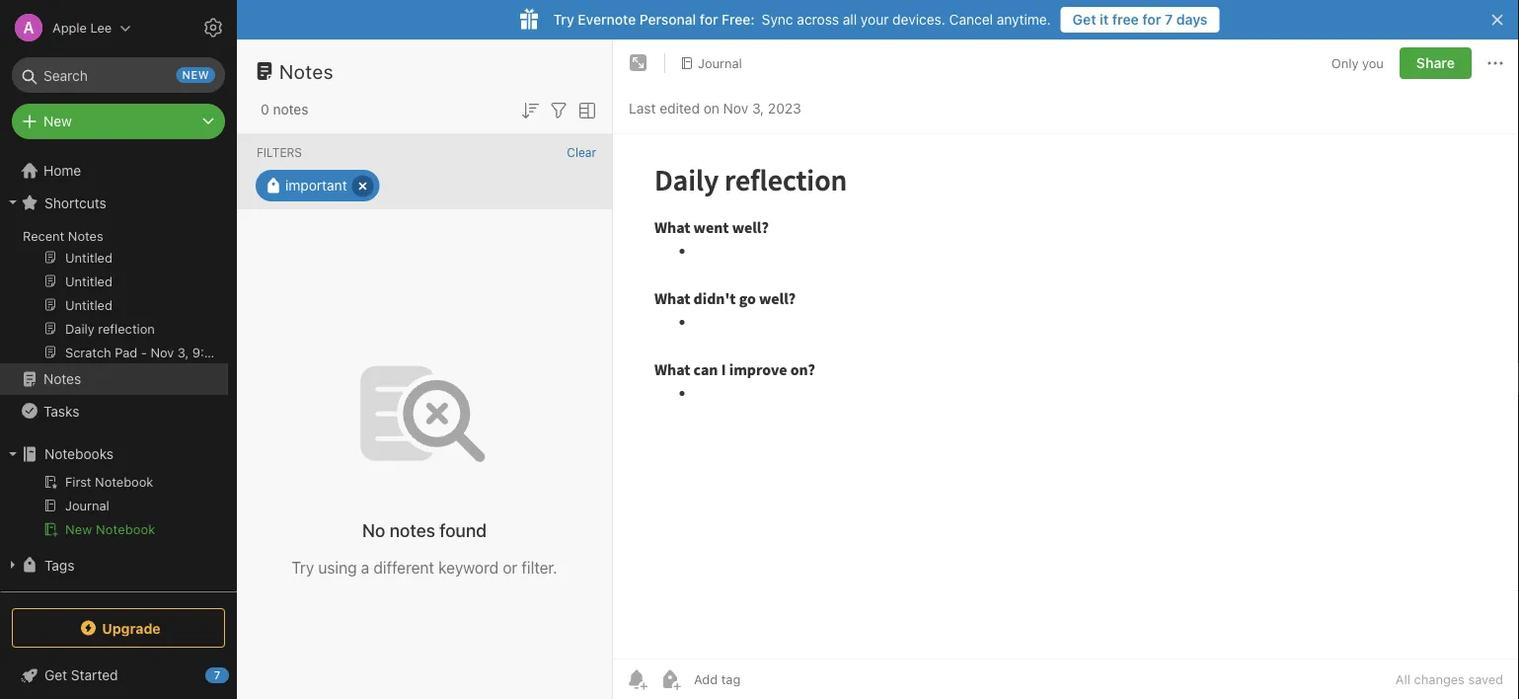 Task type: locate. For each thing, give the bounding box(es) containing it.
1 horizontal spatial get
[[1073, 11, 1097, 28]]

new for new notebook
[[65, 522, 92, 537]]

1 vertical spatial notes
[[390, 520, 435, 541]]

different
[[374, 558, 434, 577]]

Add filters field
[[547, 97, 571, 122]]

sync
[[762, 11, 794, 28]]

0 vertical spatial on
[[704, 100, 720, 117]]

group inside tree
[[0, 107, 228, 371]]

new inside popup button
[[43, 113, 72, 129]]

notes right 0
[[273, 101, 309, 118]]

tasks button
[[0, 395, 228, 427]]

changes
[[1415, 672, 1465, 687]]

1 vertical spatial notes
[[68, 228, 103, 243]]

get left started
[[44, 667, 67, 683]]

1 vertical spatial on
[[137, 148, 152, 163]]

1 horizontal spatial for
[[1143, 11, 1162, 28]]

only you
[[1332, 56, 1384, 70]]

no notes found
[[362, 520, 487, 541]]

notes up 0 notes
[[279, 59, 334, 82]]

on left the nov
[[704, 100, 720, 117]]

all
[[1396, 672, 1411, 687]]

note,
[[36, 166, 66, 181]]

journal button
[[673, 49, 749, 77]]

try evernote personal for free: sync across all your devices. cancel anytime.
[[553, 11, 1051, 28]]

shared
[[43, 588, 89, 604]]

with
[[92, 588, 119, 604]]

0 horizontal spatial on
[[137, 148, 152, 163]]

0 vertical spatial new
[[43, 113, 72, 129]]

on inside note window element
[[704, 100, 720, 117]]

it inside button
[[1100, 11, 1109, 28]]

upgrade button
[[12, 608, 225, 648]]

a inside the icon on a note, notebook, stack or tag to add it here.
[[155, 148, 162, 163]]

get for get it free for 7 days
[[1073, 11, 1097, 28]]

0 vertical spatial it
[[1100, 11, 1109, 28]]

new up tags
[[65, 522, 92, 537]]

for left free:
[[700, 11, 718, 28]]

a right using
[[361, 558, 370, 577]]

notes down "shortcuts"
[[68, 228, 103, 243]]

home link
[[0, 155, 237, 187]]

it left free
[[1100, 11, 1109, 28]]

using
[[318, 558, 357, 577]]

2 vertical spatial notes
[[43, 371, 81, 387]]

click to collapse image
[[230, 663, 244, 686]]

home
[[43, 162, 81, 179]]

new
[[43, 113, 72, 129], [65, 522, 92, 537]]

clear button
[[567, 145, 596, 159]]

2023
[[768, 100, 802, 117]]

2 for from the left
[[1143, 11, 1162, 28]]

0 vertical spatial notes
[[279, 59, 334, 82]]

important button
[[256, 170, 380, 201]]

me
[[123, 588, 142, 604]]

a for on
[[155, 148, 162, 163]]

0 vertical spatial a
[[155, 148, 162, 163]]

edited
[[660, 100, 700, 117]]

0 horizontal spatial get
[[44, 667, 67, 683]]

to
[[58, 183, 70, 198]]

tags button
[[0, 549, 228, 581]]

it
[[1100, 11, 1109, 28], [100, 183, 108, 198]]

upgrade
[[102, 620, 161, 636]]

on inside the icon on a note, notebook, stack or tag to add it here.
[[137, 148, 152, 163]]

or inside note list element
[[503, 558, 518, 577]]

new notebook button
[[0, 517, 228, 541]]

0 horizontal spatial try
[[292, 558, 314, 577]]

1 vertical spatial it
[[100, 183, 108, 198]]

0 horizontal spatial for
[[700, 11, 718, 28]]

get for get started
[[44, 667, 67, 683]]

a
[[155, 148, 162, 163], [361, 558, 370, 577]]

keyword
[[439, 558, 499, 577]]

get left free
[[1073, 11, 1097, 28]]

7 left the click to collapse image
[[214, 669, 220, 682]]

share
[[1417, 55, 1456, 71]]

new inside button
[[65, 522, 92, 537]]

on
[[704, 100, 720, 117], [137, 148, 152, 163]]

tasks
[[43, 403, 79, 419]]

1 horizontal spatial 7
[[1165, 11, 1173, 28]]

0 vertical spatial or
[[169, 166, 181, 181]]

for inside button
[[1143, 11, 1162, 28]]

7 inside button
[[1165, 11, 1173, 28]]

for for 7
[[1143, 11, 1162, 28]]

1 vertical spatial try
[[292, 558, 314, 577]]

a up stack
[[155, 148, 162, 163]]

0 vertical spatial try
[[553, 11, 574, 28]]

notes up different
[[390, 520, 435, 541]]

here.
[[111, 183, 142, 198]]

0 horizontal spatial 7
[[214, 669, 220, 682]]

for right free
[[1143, 11, 1162, 28]]

1 horizontal spatial try
[[553, 11, 574, 28]]

new up home
[[43, 113, 72, 129]]

group containing icon on a note, notebook, stack or tag to add it here.
[[0, 107, 228, 371]]

get
[[1073, 11, 1097, 28], [44, 667, 67, 683]]

or inside the icon on a note, notebook, stack or tag to add it here.
[[169, 166, 181, 181]]

or right stack
[[169, 166, 181, 181]]

0 vertical spatial notes
[[273, 101, 309, 118]]

0
[[261, 101, 269, 118]]

notebook
[[96, 522, 156, 537]]

add tag image
[[659, 668, 682, 691]]

notes up tasks
[[43, 371, 81, 387]]

1 vertical spatial new
[[65, 522, 92, 537]]

7 left days
[[1165, 11, 1173, 28]]

or left filter. in the bottom left of the page
[[503, 558, 518, 577]]

1 horizontal spatial on
[[704, 100, 720, 117]]

a inside note list element
[[361, 558, 370, 577]]

tree
[[0, 75, 237, 656]]

notes
[[273, 101, 309, 118], [390, 520, 435, 541]]

0 vertical spatial 7
[[1165, 11, 1173, 28]]

0 horizontal spatial it
[[100, 183, 108, 198]]

try left using
[[292, 558, 314, 577]]

0 horizontal spatial or
[[169, 166, 181, 181]]

try
[[553, 11, 574, 28], [292, 558, 314, 577]]

last edited on nov 3, 2023
[[629, 100, 802, 117]]

1 vertical spatial 7
[[214, 669, 220, 682]]

all
[[843, 11, 857, 28]]

1 vertical spatial get
[[44, 667, 67, 683]]

7 inside the help and learning task checklist field
[[214, 669, 220, 682]]

get inside button
[[1073, 11, 1097, 28]]

for
[[700, 11, 718, 28], [1143, 11, 1162, 28]]

notes
[[279, 59, 334, 82], [68, 228, 103, 243], [43, 371, 81, 387]]

recent
[[23, 228, 64, 243]]

1 horizontal spatial it
[[1100, 11, 1109, 28]]

more actions image
[[1484, 51, 1508, 75]]

try left evernote
[[553, 11, 574, 28]]

Search text field
[[26, 57, 211, 93]]

0 horizontal spatial a
[[155, 148, 162, 163]]

try for try evernote personal for free: sync across all your devices. cancel anytime.
[[553, 11, 574, 28]]

apple
[[52, 20, 87, 35]]

1 horizontal spatial notes
[[390, 520, 435, 541]]

1 for from the left
[[700, 11, 718, 28]]

or
[[169, 166, 181, 181], [503, 558, 518, 577]]

only
[[1332, 56, 1359, 70]]

shortcuts button
[[0, 187, 228, 218]]

1 horizontal spatial or
[[503, 558, 518, 577]]

try inside note list element
[[292, 558, 314, 577]]

0 horizontal spatial notes
[[273, 101, 309, 118]]

group
[[0, 107, 228, 371]]

1 vertical spatial a
[[361, 558, 370, 577]]

apple lee
[[52, 20, 112, 35]]

7
[[1165, 11, 1173, 28], [214, 669, 220, 682]]

stack
[[133, 166, 165, 181]]

get inside the help and learning task checklist field
[[44, 667, 67, 683]]

it down notebook,
[[100, 183, 108, 198]]

clear
[[567, 145, 596, 159]]

it inside the icon on a note, notebook, stack or tag to add it here.
[[100, 183, 108, 198]]

new
[[182, 69, 209, 81]]

Note Editor text field
[[613, 134, 1520, 659]]

new search field
[[26, 57, 215, 93]]

0 vertical spatial get
[[1073, 11, 1097, 28]]

icon
[[108, 148, 133, 163]]

1 vertical spatial or
[[503, 558, 518, 577]]

on up stack
[[137, 148, 152, 163]]

1 horizontal spatial a
[[361, 558, 370, 577]]

your
[[861, 11, 889, 28]]



Task type: describe. For each thing, give the bounding box(es) containing it.
note window element
[[613, 39, 1520, 699]]

a for using
[[361, 558, 370, 577]]

Help and Learning task checklist field
[[0, 660, 237, 691]]

notes for no
[[390, 520, 435, 541]]

days
[[1177, 11, 1208, 28]]

add
[[74, 183, 97, 198]]

get it free for 7 days button
[[1061, 7, 1220, 33]]

add filters image
[[547, 99, 571, 122]]

try using a different keyword or filter.
[[292, 558, 558, 577]]

add a reminder image
[[625, 668, 649, 691]]

important
[[285, 177, 347, 194]]

tree containing home
[[0, 75, 237, 656]]

View options field
[[571, 97, 599, 122]]

recent notes
[[23, 228, 103, 243]]

Account field
[[0, 8, 132, 47]]

notes link
[[0, 363, 228, 395]]

expand notebooks image
[[5, 446, 21, 462]]

notebooks
[[44, 446, 114, 462]]

notes inside note list element
[[279, 59, 334, 82]]

evernote
[[578, 11, 636, 28]]

shared with me link
[[0, 581, 228, 612]]

new notebook
[[65, 522, 156, 537]]

cancel
[[950, 11, 993, 28]]

filters
[[257, 145, 302, 159]]

expand note image
[[627, 51, 651, 75]]

notebook,
[[69, 166, 130, 181]]

tags
[[44, 557, 74, 573]]

you
[[1363, 56, 1384, 70]]

3,
[[752, 100, 764, 117]]

get it free for 7 days
[[1073, 11, 1208, 28]]

Add tag field
[[692, 671, 840, 688]]

notes for 0
[[273, 101, 309, 118]]

new notebook group
[[0, 470, 228, 549]]

lee
[[90, 20, 112, 35]]

get started
[[44, 667, 118, 683]]

new for new
[[43, 113, 72, 129]]

last
[[629, 100, 656, 117]]

saved
[[1469, 672, 1504, 687]]

journal
[[698, 55, 742, 70]]

free
[[1113, 11, 1139, 28]]

all changes saved
[[1396, 672, 1504, 687]]

share button
[[1400, 47, 1472, 79]]

settings image
[[201, 16, 225, 39]]

new button
[[12, 104, 225, 139]]

for for free:
[[700, 11, 718, 28]]

note list element
[[237, 39, 613, 699]]

across
[[797, 11, 839, 28]]

try for try using a different keyword or filter.
[[292, 558, 314, 577]]

shared with me
[[43, 588, 142, 604]]

shortcuts
[[44, 194, 106, 211]]

no
[[362, 520, 385, 541]]

started
[[71, 667, 118, 683]]

Sort options field
[[518, 97, 542, 122]]

icon on a note, notebook, stack or tag to add it here.
[[36, 148, 181, 198]]

tag
[[36, 183, 55, 198]]

free:
[[722, 11, 755, 28]]

nov
[[723, 100, 749, 117]]

devices.
[[893, 11, 946, 28]]

expand tags image
[[5, 557, 21, 573]]

personal
[[640, 11, 696, 28]]

notebooks link
[[0, 438, 228, 470]]

anytime.
[[997, 11, 1051, 28]]

found
[[440, 520, 487, 541]]

filter.
[[522, 558, 558, 577]]

More actions field
[[1484, 47, 1508, 79]]

0 notes
[[261, 101, 309, 118]]

notes inside group
[[68, 228, 103, 243]]



Task type: vqa. For each thing, say whether or not it's contained in the screenshot.
Small preview
no



